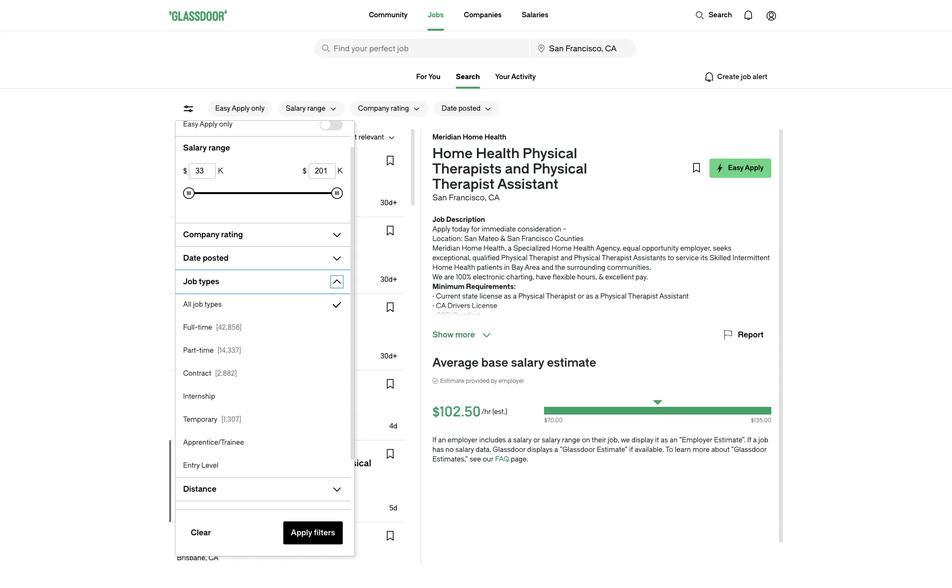 Task type: vqa. For each thing, say whether or not it's contained in the screenshot.


Task type: locate. For each thing, give the bounding box(es) containing it.
company rating for company rating dropdown button on the left
[[183, 230, 243, 239]]

1 vertical spatial search
[[456, 73, 480, 81]]

united states $100k (employer est.) easy apply
[[177, 256, 245, 285]]

show
[[433, 330, 454, 340]]

current
[[436, 293, 461, 301]]

rating
[[391, 105, 409, 113], [221, 230, 243, 239]]

0 vertical spatial $70.00
[[544, 417, 563, 424]]

physical
[[523, 146, 577, 162], [243, 155, 271, 164], [533, 161, 587, 177], [501, 254, 528, 262], [574, 254, 601, 262], [518, 293, 545, 301], [601, 293, 627, 301]]

est.) inside san francisco, ca $38.00 per hour (employer est.)
[[265, 190, 278, 199]]

date posted up $100k
[[183, 254, 229, 263]]

None field
[[315, 39, 529, 58], [530, 39, 637, 58], [189, 164, 216, 179], [309, 164, 336, 179], [189, 164, 216, 179], [309, 164, 336, 179]]

or down hours,
[[578, 293, 584, 301]]

1 horizontal spatial job
[[759, 436, 769, 445]]

salary right base
[[511, 356, 544, 370]]

as down hours,
[[586, 293, 593, 301]]

2 30d+ from the top
[[381, 276, 398, 284]]

(est.)
[[493, 408, 507, 416]]

- down "distance"
[[200, 496, 203, 504]]

certified
[[453, 312, 480, 320]]

0 vertical spatial range
[[307, 105, 326, 113]]

if right "estimate"."
[[747, 436, 751, 445]]

san inside san francisco, ca $70.00 - $135.00 per hour (employer est.)
[[177, 484, 190, 492]]

slider
[[183, 187, 195, 199], [331, 187, 343, 199]]

· left the current
[[433, 293, 434, 301]]

$70.00 up cities
[[177, 496, 198, 504]]

more down certified
[[455, 330, 475, 340]]

if an employer includes a salary or salary range on their job, we display it as an "employer estimate".  if a job has no salary data, glassdoor displays a "glassdoor estimate" if available.  to learn more about "glassdoor estimates," see our
[[433, 436, 769, 464]]

more inside if an employer includes a salary or salary range on their job, we display it as an "employer estimate".  if a job has no salary data, glassdoor displays a "glassdoor estimate" if available.  to learn more about "glassdoor estimates," see our
[[693, 446, 710, 454]]

1 horizontal spatial or
[[578, 293, 584, 301]]

mission
[[197, 229, 223, 237]]

date inside date posted popup button
[[442, 105, 457, 113]]

its
[[701, 254, 708, 262]]

home
[[463, 133, 483, 141], [433, 146, 473, 162], [462, 245, 482, 253], [552, 245, 572, 253], [433, 264, 453, 272]]

0 horizontal spatial date posted
[[183, 254, 229, 263]]

electric
[[224, 229, 249, 237]]

$102.50
[[433, 404, 481, 420]]

2 horizontal spatial company
[[358, 105, 389, 113]]

ca down "sports"
[[226, 179, 236, 187]]

health
[[485, 133, 506, 141], [476, 146, 520, 162], [574, 245, 595, 253], [454, 264, 475, 272]]

2 vertical spatial ·
[[433, 312, 434, 320]]

salary up "displays"
[[542, 436, 560, 445]]

orthocare & sports physical therapy, inc.
[[177, 155, 313, 164]]

1 vertical spatial assistant
[[660, 293, 689, 301]]

date posted inside dropdown button
[[183, 254, 229, 263]]

company inside popup button
[[358, 105, 389, 113]]

posted for date posted popup button
[[459, 105, 481, 113]]

or
[[578, 293, 584, 301], [534, 436, 540, 445]]

as right license
[[504, 293, 511, 301]]

job inside button
[[193, 301, 203, 309]]

home down counties
[[552, 245, 572, 253]]

0 vertical spatial salary
[[286, 105, 306, 113]]

2 vertical spatial &
[[599, 273, 604, 281]]

1 horizontal spatial posted
[[459, 105, 481, 113]]

$70.00 up "displays"
[[544, 417, 563, 424]]

posted inside date posted popup button
[[459, 105, 481, 113]]

0 vertical spatial 30d+
[[381, 199, 398, 207]]

to
[[668, 254, 674, 262]]

francisco, inside the "meridian home health home health physical therapists and physical therapist assistant san francisco, ca"
[[449, 193, 487, 202]]

1 vertical spatial employer
[[448, 436, 478, 445]]

ca up immediate at the right top of the page
[[488, 193, 500, 202]]

ca left jobs
[[249, 133, 259, 141]]

1 vertical spatial ·
[[433, 302, 434, 310]]

1 horizontal spatial date posted
[[442, 105, 481, 113]]

0 horizontal spatial if
[[433, 436, 437, 445]]

home up therapists
[[463, 133, 483, 141]]

(employer inside "united states $100k (employer est.) easy apply"
[[198, 267, 230, 275]]

jobs
[[428, 11, 444, 19]]

see
[[470, 456, 481, 464]]

temporary
[[183, 416, 218, 424]]

ca right "distance"
[[226, 484, 236, 492]]

est.) inside '$90k (employer est.) easy apply'
[[229, 414, 243, 422]]

open filter menu image
[[183, 103, 194, 115]]

meridian down date posted popup button
[[433, 133, 461, 141]]

more
[[455, 330, 475, 340], [693, 446, 710, 454]]

date inside date posted dropdown button
[[183, 254, 201, 263]]

companies link
[[464, 0, 502, 31]]

contract [2,882]
[[183, 370, 237, 378]]

- right $97k
[[195, 344, 198, 352]]

company up the relevant
[[358, 105, 389, 113]]

hour right $38.00 at the top left of page
[[213, 190, 229, 199]]

1 $ from the left
[[183, 166, 187, 176]]

1 meridian from the top
[[433, 133, 461, 141]]

0 horizontal spatial or
[[534, 436, 540, 445]]

if up has
[[433, 436, 437, 445]]

0 vertical spatial posted
[[459, 105, 481, 113]]

3 30d+ from the top
[[381, 352, 398, 361]]

1 horizontal spatial range
[[307, 105, 326, 113]]

· down minimum at the left bottom of the page
[[433, 302, 434, 310]]

or up "displays"
[[534, 436, 540, 445]]

we
[[433, 273, 443, 281]]

0 vertical spatial search
[[709, 11, 732, 19]]

0 horizontal spatial salary
[[183, 143, 207, 152]]

salaries link
[[522, 0, 548, 31]]

company rating up states
[[183, 230, 243, 239]]

1 horizontal spatial &
[[501, 235, 506, 243]]

full-time [42,856]
[[183, 324, 242, 332]]

0 vertical spatial meridian
[[433, 133, 461, 141]]

search link
[[456, 73, 480, 89]]

ca up cpr
[[436, 302, 446, 310]]

salary range up the easy apply only image
[[286, 105, 326, 113]]

salary
[[286, 105, 306, 113], [183, 143, 207, 152]]

san up the description
[[433, 193, 447, 202]]

description
[[446, 216, 485, 224]]

assistant inside job description apply today for immediate consideration - location: san mateo & san francisco counties meridian home health, a specialized home health agency, equal opportunity employer, seeks exceptional, qualified physical therapist and physical therapist assistants to service its skilled intermittent home health patients in bay area and the surrounding communities. we are 100% electronic charting, have flexible hours, & excellent pay. minimum requirements: · current state license as a physical therapist or as a physical therapist assistant · ca drivers license · cpr certified
[[660, 293, 689, 301]]

1 horizontal spatial k
[[337, 166, 343, 176]]

0 horizontal spatial as
[[504, 293, 511, 301]]

apply inside "united states $100k (employer est.) easy apply"
[[199, 279, 214, 285]]

0 vertical spatial easy apply
[[728, 164, 764, 172]]

hour up cities dropdown button
[[243, 496, 259, 504]]

1 vertical spatial &
[[501, 235, 506, 243]]

0 vertical spatial types
[[199, 277, 219, 286]]

rating inside dropdown button
[[221, 230, 243, 239]]

internship button
[[176, 386, 351, 409]]

1 vertical spatial easy apply only
[[183, 120, 233, 129]]

per inside san francisco, ca $38.00 per hour (employer est.)
[[200, 190, 211, 199]]

only up 40,699 san francisco, ca jobs
[[219, 120, 233, 129]]

0 horizontal spatial $
[[183, 166, 187, 176]]

job types list box
[[176, 293, 351, 478]]

communities.
[[607, 264, 651, 272]]

0 vertical spatial date
[[442, 105, 457, 113]]

employer,
[[680, 245, 712, 253]]

more inside show more popup button
[[455, 330, 475, 340]]

only inside "button"
[[251, 105, 265, 113]]

or inside job description apply today for immediate consideration - location: san mateo & san francisco counties meridian home health, a specialized home health agency, equal opportunity employer, seeks exceptional, qualified physical therapist and physical therapist assistants to service its skilled intermittent home health patients in bay area and the surrounding communities. we are 100% electronic charting, have flexible hours, & excellent pay. minimum requirements: · current state license as a physical therapist or as a physical therapist assistant · ca drivers license · cpr certified
[[578, 293, 584, 301]]

meridian
[[433, 133, 461, 141], [433, 245, 460, 253]]

location:
[[433, 235, 463, 243]]

search inside button
[[709, 11, 732, 19]]

apply inside '$90k (employer est.) easy apply'
[[199, 425, 214, 432]]

hour inside san francisco, ca $38.00 per hour (employer est.)
[[213, 190, 229, 199]]

1 vertical spatial hour
[[243, 496, 259, 504]]

have
[[536, 273, 551, 281]]

j style at home, inc.
[[177, 531, 244, 539]]

salary range up orthocare at the left
[[183, 143, 230, 152]]

0 horizontal spatial inc.
[[232, 531, 244, 539]]

only
[[251, 105, 265, 113], [219, 120, 233, 129]]

2 · from the top
[[433, 302, 434, 310]]

show more
[[433, 330, 475, 340]]

assistant up consideration
[[497, 176, 559, 192]]

easy apply inside jobs list element
[[185, 507, 214, 514]]

estimate
[[440, 378, 465, 385]]

0 horizontal spatial only
[[219, 120, 233, 129]]

time for full-
[[198, 324, 212, 332]]

0 vertical spatial salary range
[[286, 105, 326, 113]]

0 horizontal spatial job
[[193, 301, 203, 309]]

as right it at the right of the page
[[661, 436, 668, 445]]

[2,882]
[[215, 370, 237, 378]]

data,
[[476, 446, 491, 454]]

1 vertical spatial company rating
[[183, 230, 243, 239]]

0 horizontal spatial posted
[[203, 254, 229, 263]]

1 · from the top
[[433, 293, 434, 301]]

date posted for date posted dropdown button
[[183, 254, 229, 263]]

1 horizontal spatial slider
[[331, 187, 343, 199]]

posted inside date posted dropdown button
[[203, 254, 229, 263]]

date for date posted dropdown button
[[183, 254, 201, 263]]

or inside if an employer includes a salary or salary range on their job, we display it as an "employer estimate".  if a job has no salary data, glassdoor displays a "glassdoor estimate" if available.  to learn more about "glassdoor estimates," see our
[[534, 436, 540, 445]]

francisco, up $38.00 at the top left of page
[[191, 179, 224, 187]]

meridian inside job description apply today for immediate consideration - location: san mateo & san francisco counties meridian home health, a specialized home health agency, equal opportunity employer, seeks exceptional, qualified physical therapist and physical therapist assistants to service its skilled intermittent home health patients in bay area and the surrounding communities. we are 100% electronic charting, have flexible hours, & excellent pay. minimum requirements: · current state license as a physical therapist or as a physical therapist assistant · ca drivers license · cpr certified
[[433, 245, 460, 253]]

requirements:
[[466, 283, 516, 291]]

rating inside popup button
[[391, 105, 409, 113]]

only up jobs
[[251, 105, 265, 113]]

(employer down the orthocare & sports physical therapy, inc.
[[231, 190, 263, 199]]

company rating
[[358, 105, 409, 113], [183, 230, 243, 239]]

0 vertical spatial more
[[455, 330, 475, 340]]

glassdoor
[[493, 446, 526, 454]]

1 horizontal spatial as
[[586, 293, 593, 301]]

job right 'all'
[[193, 301, 203, 309]]

job up location:
[[433, 216, 445, 224]]

therapists
[[433, 161, 502, 177]]

0 vertical spatial or
[[578, 293, 584, 301]]

on
[[582, 436, 590, 445]]

job inside job description apply today for immediate consideration - location: san mateo & san francisco counties meridian home health, a specialized home health agency, equal opportunity employer, seeks exceptional, qualified physical therapist and physical therapist assistants to service its skilled intermittent home health patients in bay area and the surrounding communities. we are 100% electronic charting, have flexible hours, & excellent pay. minimum requirements: · current state license as a physical therapist or as a physical therapist assistant · ca drivers license · cpr certified
[[433, 216, 445, 224]]

1 vertical spatial only
[[219, 120, 233, 129]]

all
[[183, 301, 191, 309]]

posted down mission on the top of page
[[203, 254, 229, 263]]

1 vertical spatial salary range
[[183, 143, 230, 152]]

company
[[358, 105, 389, 113], [251, 229, 282, 237], [183, 230, 219, 239]]

2 horizontal spatial range
[[562, 436, 580, 445]]

company rating inside popup button
[[358, 105, 409, 113]]

1 horizontal spatial -
[[200, 496, 203, 504]]

apprentice/trainee
[[183, 439, 244, 447]]

1 horizontal spatial an
[[670, 436, 678, 445]]

your
[[495, 73, 510, 81]]

0 vertical spatial rating
[[391, 105, 409, 113]]

0 horizontal spatial per
[[200, 190, 211, 199]]

0 vertical spatial date posted
[[442, 105, 481, 113]]

2 horizontal spatial -
[[563, 225, 566, 234]]

license
[[472, 302, 497, 310]]

0 vertical spatial $135.00
[[751, 417, 772, 424]]

0 horizontal spatial easy apply
[[185, 507, 214, 514]]

0 vertical spatial -
[[563, 225, 566, 234]]

an up to
[[670, 436, 678, 445]]

types inside button
[[205, 301, 222, 309]]

· left cpr
[[433, 312, 434, 320]]

jobs list element
[[169, 147, 411, 565]]

intermittent
[[733, 254, 770, 262]]

cpr
[[436, 312, 451, 320]]

company up states
[[183, 230, 219, 239]]

$102.50 /hr (est.)
[[433, 404, 507, 420]]

rating for company rating popup button
[[391, 105, 409, 113]]

francisco, up the description
[[449, 193, 487, 202]]

date posted down search link
[[442, 105, 481, 113]]

0 vertical spatial per
[[200, 190, 211, 199]]

0 horizontal spatial slider
[[183, 187, 195, 199]]

& right hours,
[[599, 273, 604, 281]]

0 horizontal spatial company rating
[[183, 230, 243, 239]]

ca inside san francisco, ca $70.00 - $135.00 per hour (employer est.)
[[226, 484, 236, 492]]

job
[[193, 301, 203, 309], [759, 436, 769, 445]]

time for part-
[[199, 347, 214, 355]]

an
[[438, 436, 446, 445], [670, 436, 678, 445]]

date posted inside popup button
[[442, 105, 481, 113]]

1 vertical spatial 30d+
[[381, 276, 398, 284]]

job inside dropdown button
[[183, 277, 197, 286]]

job types
[[183, 277, 219, 286]]

types down states
[[199, 277, 219, 286]]

inc. right home,
[[232, 531, 244, 539]]

2 an from the left
[[670, 436, 678, 445]]

easterseals northern california logo image
[[177, 302, 193, 317]]

company rating up the relevant
[[358, 105, 409, 113]]

san down entry
[[177, 484, 190, 492]]

$70.00 inside san francisco, ca $70.00 - $135.00 per hour (employer est.)
[[177, 496, 198, 504]]

1 horizontal spatial easy apply
[[728, 164, 764, 172]]

"glassdoor down "estimate"."
[[731, 446, 767, 454]]

home down date posted popup button
[[433, 146, 473, 162]]

excellent
[[605, 273, 634, 281]]

& down immediate at the right top of the page
[[501, 235, 506, 243]]

home,
[[209, 531, 230, 539]]

more down "employer
[[693, 446, 710, 454]]

electronic
[[473, 273, 505, 281]]

you
[[428, 73, 441, 81]]

0 horizontal spatial $135.00
[[205, 496, 229, 504]]

san up $38.00 at the top left of page
[[177, 179, 190, 187]]

0 vertical spatial ·
[[433, 293, 434, 301]]

range up the easy apply only image
[[307, 105, 326, 113]]

1 vertical spatial types
[[205, 301, 222, 309]]

physical inside jobs list element
[[243, 155, 271, 164]]

apply inside button
[[745, 164, 764, 172]]

per right $38.00 at the top left of page
[[200, 190, 211, 199]]

(employer down internship
[[195, 414, 228, 422]]

company rating for company rating popup button
[[358, 105, 409, 113]]

a right "displays"
[[554, 446, 558, 454]]

$70.00
[[544, 417, 563, 424], [177, 496, 198, 504]]

1 horizontal spatial search
[[709, 11, 732, 19]]

salary up glassdoor
[[513, 436, 532, 445]]

0 vertical spatial job
[[193, 301, 203, 309]]

30d+
[[381, 199, 398, 207], [381, 276, 398, 284], [381, 352, 398, 361]]

1 horizontal spatial hour
[[243, 496, 259, 504]]

1 vertical spatial or
[[534, 436, 540, 445]]

1 horizontal spatial company rating
[[358, 105, 409, 113]]

$135.00
[[751, 417, 772, 424], [205, 496, 229, 504]]

job right "estimate"."
[[759, 436, 769, 445]]

"glassdoor down the on
[[560, 446, 595, 454]]

1 vertical spatial easy apply
[[185, 507, 214, 514]]

range down 40,699 san francisco, ca jobs
[[209, 143, 230, 152]]

1 horizontal spatial date
[[442, 105, 457, 113]]

0 horizontal spatial hour
[[213, 190, 229, 199]]

brisbane,
[[177, 554, 207, 562]]

$97k - $107k (employer est.)
[[177, 344, 267, 352]]

therapist up the description
[[433, 176, 495, 192]]

an up has
[[438, 436, 446, 445]]

per up cities dropdown button
[[230, 496, 241, 504]]

0 vertical spatial job
[[433, 216, 445, 224]]

your activity link
[[495, 73, 536, 81]]

2 if from the left
[[747, 436, 751, 445]]

therapist down flexible
[[546, 293, 576, 301]]

date up $100k
[[183, 254, 201, 263]]

francisco, inside san francisco, ca $70.00 - $135.00 per hour (employer est.)
[[191, 484, 224, 492]]

0 horizontal spatial "glassdoor
[[560, 446, 595, 454]]

$
[[183, 166, 187, 176], [303, 166, 307, 176]]

2 vertical spatial -
[[200, 496, 203, 504]]

time up $107k
[[198, 324, 212, 332]]

1 an from the left
[[438, 436, 446, 445]]

Search keyword field
[[315, 39, 529, 58]]

francisco, down level at the bottom
[[191, 484, 224, 492]]

job for job description apply today for immediate consideration - location: san mateo & san francisco counties meridian home health, a specialized home health agency, equal opportunity employer, seeks exceptional, qualified physical therapist and physical therapist assistants to service its skilled intermittent home health patients in bay area and the surrounding communities. we are 100% electronic charting, have flexible hours, & excellent pay. minimum requirements: · current state license as a physical therapist or as a physical therapist assistant · ca drivers license · cpr certified
[[433, 216, 445, 224]]

0 vertical spatial &
[[213, 155, 218, 164]]

community link
[[369, 0, 408, 31]]

0 vertical spatial and
[[505, 161, 530, 177]]

Search location field
[[530, 39, 637, 58]]

1 horizontal spatial if
[[747, 436, 751, 445]]

assistant down to
[[660, 293, 689, 301]]

1 vertical spatial inc.
[[232, 531, 244, 539]]

0 vertical spatial hour
[[213, 190, 229, 199]]

employer
[[499, 378, 524, 385], [448, 436, 478, 445]]

and
[[505, 161, 530, 177], [561, 254, 573, 262], [542, 264, 554, 272]]

1 vertical spatial job
[[183, 277, 197, 286]]

0 vertical spatial inc.
[[302, 155, 313, 164]]

home up we
[[433, 264, 453, 272]]

inc. right the therapy,
[[302, 155, 313, 164]]

2 meridian from the top
[[433, 245, 460, 253]]

0 horizontal spatial more
[[455, 330, 475, 340]]

as inside if an employer includes a salary or salary range on their job, we display it as an "employer estimate".  if a job has no salary data, glassdoor displays a "glassdoor estimate" if available.  to learn more about "glassdoor estimates," see our
[[661, 436, 668, 445]]

& left "sports"
[[213, 155, 218, 164]]

& inside jobs list element
[[213, 155, 218, 164]]

2 horizontal spatial &
[[599, 273, 604, 281]]

1 vertical spatial date
[[183, 254, 201, 263]]

if
[[629, 446, 633, 454]]

0 vertical spatial only
[[251, 105, 265, 113]]

none field the search location
[[530, 39, 637, 58]]

1 slider from the left
[[183, 187, 195, 199]]

0 horizontal spatial an
[[438, 436, 446, 445]]

1 vertical spatial more
[[693, 446, 710, 454]]

k down most at top left
[[337, 166, 343, 176]]

1 horizontal spatial "glassdoor
[[731, 446, 767, 454]]

meridian down location:
[[433, 245, 460, 253]]

francisco,
[[215, 133, 248, 141], [191, 179, 224, 187], [449, 193, 487, 202], [191, 484, 224, 492]]

1 vertical spatial $70.00
[[177, 496, 198, 504]]

san francisco, ca $70.00 - $135.00 per hour (employer est.)
[[177, 484, 308, 504]]

job down $100k
[[183, 277, 197, 286]]

company up date posted dropdown button
[[251, 229, 282, 237]]

available.
[[635, 446, 664, 454]]

date down search link
[[442, 105, 457, 113]]

types up full-time [42,856]
[[205, 301, 222, 309]]

[14,337]
[[218, 347, 241, 355]]

home up qualified
[[462, 245, 482, 253]]

range inside if an employer includes a salary or salary range on their job, we display it as an "employer estimate".  if a job has no salary data, glassdoor displays a "glassdoor estimate" if available.  to learn more about "glassdoor estimates," see our
[[562, 436, 580, 445]]

company inside dropdown button
[[183, 230, 219, 239]]

1 vertical spatial time
[[199, 347, 214, 355]]

(employer up cities dropdown button
[[261, 496, 293, 504]]

patients
[[477, 264, 503, 272]]

1 vertical spatial -
[[195, 344, 198, 352]]

easy inside "united states $100k (employer est.) easy apply"
[[185, 279, 197, 285]]

1 horizontal spatial rating
[[391, 105, 409, 113]]

mateo
[[479, 235, 499, 243]]

range left the on
[[562, 436, 580, 445]]

no
[[446, 446, 454, 454]]

4d
[[390, 422, 398, 431]]

san inside the "meridian home health home health physical therapists and physical therapist assistant san francisco, ca"
[[433, 193, 447, 202]]

salary
[[511, 356, 544, 370], [513, 436, 532, 445], [542, 436, 560, 445], [456, 446, 474, 454]]

1 horizontal spatial only
[[251, 105, 265, 113]]

0 horizontal spatial assistant
[[497, 176, 559, 192]]

employer up no
[[448, 436, 478, 445]]

1 horizontal spatial salary
[[286, 105, 306, 113]]

(employer inside '$90k (employer est.) easy apply'
[[195, 414, 228, 422]]

1 horizontal spatial job
[[433, 216, 445, 224]]

brisbane, ca
[[177, 554, 219, 562]]

- up counties
[[563, 225, 566, 234]]

time right $97k
[[199, 347, 214, 355]]

company rating inside dropdown button
[[183, 230, 243, 239]]

k down "sports"
[[218, 166, 223, 176]]

style
[[182, 531, 199, 539]]



Task type: describe. For each thing, give the bounding box(es) containing it.
jobs link
[[428, 0, 444, 31]]

job description apply today for immediate consideration - location: san mateo & san francisco counties meridian home health, a specialized home health agency, equal opportunity employer, seeks exceptional, qualified physical therapist and physical therapist assistants to service its skilled intermittent home health patients in bay area and the surrounding communities. we are 100% electronic charting, have flexible hours, & excellent pay. minimum requirements: · current state license as a physical therapist or as a physical therapist assistant · ca drivers license · cpr certified
[[433, 216, 770, 320]]

apprentice/trainee button
[[176, 432, 351, 455]]

date posted button
[[176, 251, 328, 266]]

part-time [14,337]
[[183, 347, 241, 355]]

your activity
[[495, 73, 536, 81]]

to
[[666, 446, 673, 454]]

5d
[[390, 504, 398, 513]]

easy apply inside button
[[728, 164, 764, 172]]

easy apply only inside "button"
[[215, 105, 265, 113]]

mission electric company logo image
[[177, 225, 193, 241]]

san down immediate at the right top of the page
[[507, 235, 520, 243]]

2 slider from the left
[[331, 187, 343, 199]]

base
[[481, 356, 508, 370]]

2 k from the left
[[337, 166, 343, 176]]

learn
[[675, 446, 691, 454]]

"employer
[[679, 436, 713, 445]]

$97k
[[177, 344, 193, 352]]

estimate provided by employer
[[440, 378, 524, 385]]

1 vertical spatial and
[[561, 254, 573, 262]]

the
[[555, 264, 565, 272]]

easy inside '$90k (employer est.) easy apply'
[[185, 425, 197, 432]]

easy apply only image
[[320, 119, 343, 130]]

meridian inside the "meridian home health home health physical therapists and physical therapist assistant san francisco, ca"
[[433, 133, 461, 141]]

100%
[[456, 273, 471, 281]]

we
[[621, 436, 630, 445]]

part-
[[183, 347, 199, 355]]

1 "glassdoor from the left
[[560, 446, 595, 454]]

salary range inside dropdown button
[[286, 105, 326, 113]]

entry level
[[183, 462, 219, 470]]

therapist inside the "meridian home health home health physical therapists and physical therapist assistant san francisco, ca"
[[433, 176, 495, 192]]

1 vertical spatial range
[[209, 143, 230, 152]]

has
[[433, 446, 444, 454]]

hours,
[[577, 273, 597, 281]]

average
[[433, 356, 479, 370]]

companies
[[464, 11, 502, 19]]

faq
[[495, 456, 509, 464]]

1 if from the left
[[433, 436, 437, 445]]

rating for company rating dropdown button on the left
[[221, 230, 243, 239]]

date posted for date posted popup button
[[442, 105, 481, 113]]

$90k (employer est.) easy apply
[[177, 414, 243, 432]]

northern
[[237, 305, 266, 314]]

a down charting,
[[513, 293, 517, 301]]

per inside san francisco, ca $70.00 - $135.00 per hour (employer est.)
[[230, 496, 241, 504]]

none field search keyword
[[315, 39, 529, 58]]

san down "for"
[[464, 235, 477, 243]]

relevant
[[359, 133, 384, 141]]

easy inside "button"
[[215, 105, 230, 113]]

therapist down pay.
[[628, 293, 658, 301]]

$135.00 inside san francisco, ca $70.00 - $135.00 per hour (employer est.)
[[205, 496, 229, 504]]

our
[[483, 456, 494, 464]]

(employer inside san francisco, ca $70.00 - $135.00 per hour (employer est.)
[[261, 496, 293, 504]]

therapist down agency,
[[602, 254, 632, 262]]

san francisco, ca $38.00 per hour (employer est.)
[[177, 179, 278, 199]]

est.) inside "united states $100k (employer est.) easy apply"
[[232, 267, 245, 275]]

date for date posted popup button
[[442, 105, 457, 113]]

internship
[[183, 393, 215, 401]]

job inside if an employer includes a salary or salary range on their job, we display it as an "employer estimate".  if a job has no salary data, glassdoor displays a "glassdoor estimate" if available.  to learn more about "glassdoor estimates," see our
[[759, 436, 769, 445]]

orthocare
[[177, 155, 212, 164]]

drivers
[[448, 302, 470, 310]]

easy inside button
[[728, 164, 744, 172]]

francisco, up "sports"
[[215, 133, 248, 141]]

a right "estimate"."
[[753, 436, 757, 445]]

estimate
[[547, 356, 596, 370]]

a right health,
[[508, 245, 512, 253]]

30d+ for easterseals northern california
[[381, 352, 398, 361]]

easy apply only element
[[320, 119, 343, 130]]

san right 40,699
[[201, 133, 213, 141]]

distance button
[[176, 482, 328, 497]]

1 k from the left
[[218, 166, 223, 176]]

job,
[[608, 436, 619, 445]]

area
[[525, 264, 540, 272]]

- inside san francisco, ca $70.00 - $135.00 per hour (employer est.)
[[200, 496, 203, 504]]

estimate".
[[714, 436, 746, 445]]

apply inside "button"
[[232, 105, 250, 113]]

salary inside dropdown button
[[286, 105, 306, 113]]

display
[[632, 436, 654, 445]]

minimum
[[433, 283, 465, 291]]

opportunity
[[642, 245, 679, 253]]

40,699 san francisco, ca jobs
[[177, 133, 274, 141]]

0 horizontal spatial salary range
[[183, 143, 230, 152]]

assistants
[[633, 254, 666, 262]]

salary range button
[[278, 101, 326, 117]]

apply inside job description apply today for immediate consideration - location: san mateo & san francisco counties meridian home health, a specialized home health agency, equal opportunity employer, seeks exceptional, qualified physical therapist and physical therapist assistants to service its skilled intermittent home health patients in bay area and the surrounding communities. we are 100% electronic charting, have flexible hours, & excellent pay. minimum requirements: · current state license as a physical therapist or as a physical therapist assistant · ca drivers license · cpr certified
[[433, 225, 450, 234]]

san inside san francisco, ca $38.00 per hour (employer est.)
[[177, 179, 190, 187]]

posted for date posted dropdown button
[[203, 254, 229, 263]]

company rating button
[[351, 101, 409, 117]]

francisco, inside san francisco, ca $38.00 per hour (employer est.)
[[191, 179, 224, 187]]

level
[[201, 462, 219, 470]]

consideration
[[518, 225, 561, 234]]

bay
[[512, 264, 523, 272]]

3 · from the top
[[433, 312, 434, 320]]

mission electric company
[[197, 229, 282, 237]]

therapist up area
[[529, 254, 559, 262]]

state
[[462, 293, 478, 301]]

company for company rating popup button
[[358, 105, 389, 113]]

1 horizontal spatial and
[[542, 264, 554, 272]]

(employer down [42,856]
[[220, 344, 252, 352]]

1 30d+ from the top
[[381, 199, 398, 207]]

ca inside job description apply today for immediate consideration - location: san mateo & san francisco counties meridian home health, a specialized home health agency, equal opportunity employer, seeks exceptional, qualified physical therapist and physical therapist assistants to service its skilled intermittent home health patients in bay area and the surrounding communities. we are 100% electronic charting, have flexible hours, & excellent pay. minimum requirements: · current state license as a physical therapist or as a physical therapist assistant · ca drivers license · cpr certified
[[436, 302, 446, 310]]

flexible
[[553, 273, 576, 281]]

contract
[[183, 370, 211, 378]]

2 $ from the left
[[303, 166, 307, 176]]

for you
[[416, 73, 441, 81]]

0 horizontal spatial -
[[195, 344, 198, 352]]

for you link
[[416, 73, 441, 81]]

1 horizontal spatial $135.00
[[751, 417, 772, 424]]

francisco
[[522, 235, 553, 243]]

are
[[444, 273, 454, 281]]

estimate"
[[597, 446, 628, 454]]

- inside job description apply today for immediate consideration - location: san mateo & san francisco counties meridian home health, a specialized home health agency, equal opportunity employer, seeks exceptional, qualified physical therapist and physical therapist assistants to service its skilled intermittent home health patients in bay area and the surrounding communities. we are 100% electronic charting, have flexible hours, & excellent pay. minimum requirements: · current state license as a physical therapist or as a physical therapist assistant · ca drivers license · cpr certified
[[563, 225, 566, 234]]

30d+ for mission electric company
[[381, 276, 398, 284]]

1 horizontal spatial employer
[[499, 378, 524, 385]]

provided
[[466, 378, 490, 385]]

today
[[452, 225, 470, 234]]

date posted button
[[434, 101, 481, 117]]

salary up see
[[456, 446, 474, 454]]

ca inside the "meridian home health home health physical therapists and physical therapist assistant san francisco, ca"
[[488, 193, 500, 202]]

1 vertical spatial salary
[[183, 143, 207, 152]]

hour inside san francisco, ca $70.00 - $135.00 per hour (employer est.)
[[243, 496, 259, 504]]

assistant inside the "meridian home health home health physical therapists and physical therapist assistant san francisco, ca"
[[497, 176, 559, 192]]

page.
[[511, 456, 529, 464]]

job for job types
[[183, 277, 197, 286]]

jobs
[[261, 133, 274, 141]]

license
[[480, 293, 502, 301]]

company inside jobs list element
[[251, 229, 282, 237]]

ca inside san francisco, ca $38.00 per hour (employer est.)
[[226, 179, 236, 187]]

displays
[[527, 446, 553, 454]]

distance
[[183, 485, 217, 494]]

and inside the "meridian home health home health physical therapists and physical therapist assistant san francisco, ca"
[[505, 161, 530, 177]]

california
[[268, 305, 300, 314]]

report button
[[723, 329, 764, 341]]

seeks
[[713, 245, 732, 253]]

$107k
[[200, 344, 218, 352]]

2 "glassdoor from the left
[[731, 446, 767, 454]]

a down hours,
[[595, 293, 599, 301]]

types inside dropdown button
[[199, 277, 219, 286]]

community
[[369, 11, 408, 19]]

cities
[[183, 508, 205, 517]]

$38.00
[[177, 190, 199, 199]]

1 horizontal spatial inc.
[[302, 155, 313, 164]]

ca right brisbane,
[[209, 554, 219, 562]]

0 horizontal spatial search
[[456, 73, 480, 81]]

(employer inside san francisco, ca $38.00 per hour (employer est.)
[[231, 190, 263, 199]]

most
[[341, 133, 357, 141]]

pay.
[[636, 273, 648, 281]]

range inside dropdown button
[[307, 105, 326, 113]]

most relevant button
[[333, 130, 384, 145]]

a up glassdoor
[[508, 436, 512, 445]]

employer inside if an employer includes a salary or salary range on their job, we display it as an "employer estimate".  if a job has no salary data, glassdoor displays a "glassdoor estimate" if available.  to learn more about "glassdoor estimates," see our
[[448, 436, 478, 445]]

est.) inside san francisco, ca $70.00 - $135.00 per hour (employer est.)
[[295, 496, 308, 504]]

company for company rating dropdown button on the left
[[183, 230, 219, 239]]



